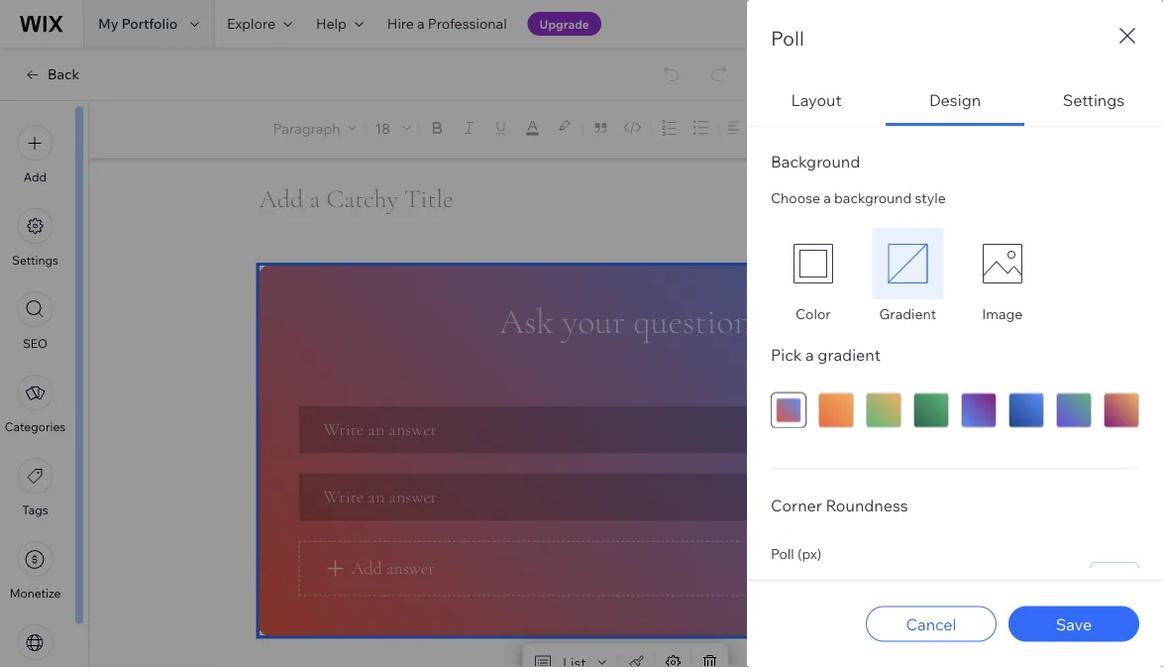 Task type: vqa. For each thing, say whether or not it's contained in the screenshot.
the middle a
yes



Task type: describe. For each thing, give the bounding box(es) containing it.
poll for poll
[[771, 26, 805, 51]]

tab list containing layout
[[747, 76, 1164, 592]]

layout
[[791, 90, 842, 110]]

help
[[316, 15, 347, 32]]

corner roundness
[[771, 495, 909, 515]]

color
[[796, 305, 831, 323]]

image
[[982, 305, 1023, 323]]

back
[[48, 65, 79, 83]]

upgrade
[[540, 16, 590, 31]]

portfolio
[[122, 15, 178, 32]]

roundness
[[826, 495, 909, 515]]

add
[[24, 169, 47, 184]]

save button
[[1009, 606, 1140, 642]]

hire
[[387, 15, 414, 32]]

pick a gradient
[[771, 344, 881, 364]]

save
[[1056, 614, 1093, 634]]

layout button
[[747, 76, 886, 126]]

gradient
[[818, 344, 881, 364]]

tags
[[22, 503, 48, 517]]

seo button
[[17, 291, 53, 351]]

background
[[771, 152, 861, 171]]

background
[[835, 189, 912, 207]]

upgrade button
[[528, 12, 601, 36]]

corner
[[771, 495, 822, 515]]

categories
[[5, 419, 66, 434]]

settings inside "menu"
[[12, 253, 58, 268]]



Task type: locate. For each thing, give the bounding box(es) containing it.
settings button
[[1025, 76, 1164, 126], [12, 208, 58, 268]]

list box
[[771, 228, 1140, 323]]

design tab panel
[[747, 126, 1164, 592]]

0 vertical spatial a
[[417, 15, 425, 32]]

my
[[98, 15, 118, 32]]

design
[[930, 90, 981, 110]]

a right choose
[[824, 189, 831, 207]]

1 vertical spatial settings button
[[12, 208, 58, 268]]

tab list
[[747, 76, 1164, 592]]

2 vertical spatial a
[[806, 344, 815, 364]]

0 horizontal spatial settings
[[12, 253, 58, 268]]

a for professional
[[417, 15, 425, 32]]

gradient
[[880, 305, 937, 323]]

add button
[[17, 125, 53, 184]]

monetize
[[10, 586, 61, 601]]

settings
[[1063, 90, 1125, 110], [12, 253, 58, 268]]

notes button
[[1060, 116, 1140, 143]]

cancel button
[[866, 606, 997, 642]]

explore
[[227, 15, 275, 32]]

poll left (px) at the bottom right of page
[[771, 545, 795, 562]]

categories button
[[5, 375, 66, 434]]

settings up seo button
[[12, 253, 58, 268]]

settings inside button
[[1063, 90, 1125, 110]]

pick
[[771, 344, 802, 364]]

notes
[[1095, 120, 1134, 138]]

seo
[[23, 336, 48, 351]]

1 poll from the top
[[771, 26, 805, 51]]

1 vertical spatial a
[[824, 189, 831, 207]]

0 horizontal spatial a
[[417, 15, 425, 32]]

2 horizontal spatial a
[[824, 189, 831, 207]]

tags button
[[17, 458, 53, 517]]

choose
[[771, 189, 821, 207]]

0 vertical spatial poll
[[771, 26, 805, 51]]

my portfolio
[[98, 15, 178, 32]]

design button
[[886, 76, 1025, 126]]

a for gradient
[[806, 344, 815, 364]]

paragraph button
[[269, 114, 360, 142]]

monetize button
[[10, 541, 61, 601]]

1 vertical spatial poll
[[771, 545, 795, 562]]

list box containing color
[[771, 228, 1140, 323]]

settings up notes button on the top of the page
[[1063, 90, 1125, 110]]

poll up layout
[[771, 26, 805, 51]]

poll (px)
[[771, 545, 822, 562]]

help button
[[304, 0, 375, 48]]

a right pick
[[806, 344, 815, 364]]

back button
[[24, 65, 79, 83]]

(px)
[[798, 545, 822, 562]]

poll for poll (px)
[[771, 545, 795, 562]]

paragraph
[[273, 119, 340, 137]]

1 horizontal spatial settings
[[1063, 90, 1125, 110]]

professional
[[428, 15, 507, 32]]

Add a Catchy Title text field
[[259, 183, 977, 215]]

a
[[417, 15, 425, 32], [824, 189, 831, 207], [806, 344, 815, 364]]

style
[[915, 189, 946, 207]]

menu containing add
[[0, 113, 70, 667]]

menu
[[0, 113, 70, 667]]

1 horizontal spatial a
[[806, 344, 815, 364]]

0 horizontal spatial settings button
[[12, 208, 58, 268]]

0 vertical spatial settings button
[[1025, 76, 1164, 126]]

hire a professional link
[[375, 0, 519, 48]]

poll
[[771, 26, 805, 51], [771, 545, 795, 562]]

a right hire
[[417, 15, 425, 32]]

a for background
[[824, 189, 831, 207]]

2 poll from the top
[[771, 545, 795, 562]]

0 vertical spatial settings
[[1063, 90, 1125, 110]]

choose a background style
[[771, 189, 946, 207]]

1 horizontal spatial settings button
[[1025, 76, 1164, 126]]

list box inside design tab panel
[[771, 228, 1140, 323]]

1 vertical spatial settings
[[12, 253, 58, 268]]

hire a professional
[[387, 15, 507, 32]]

cancel
[[906, 614, 957, 634]]

poll inside design tab panel
[[771, 545, 795, 562]]



